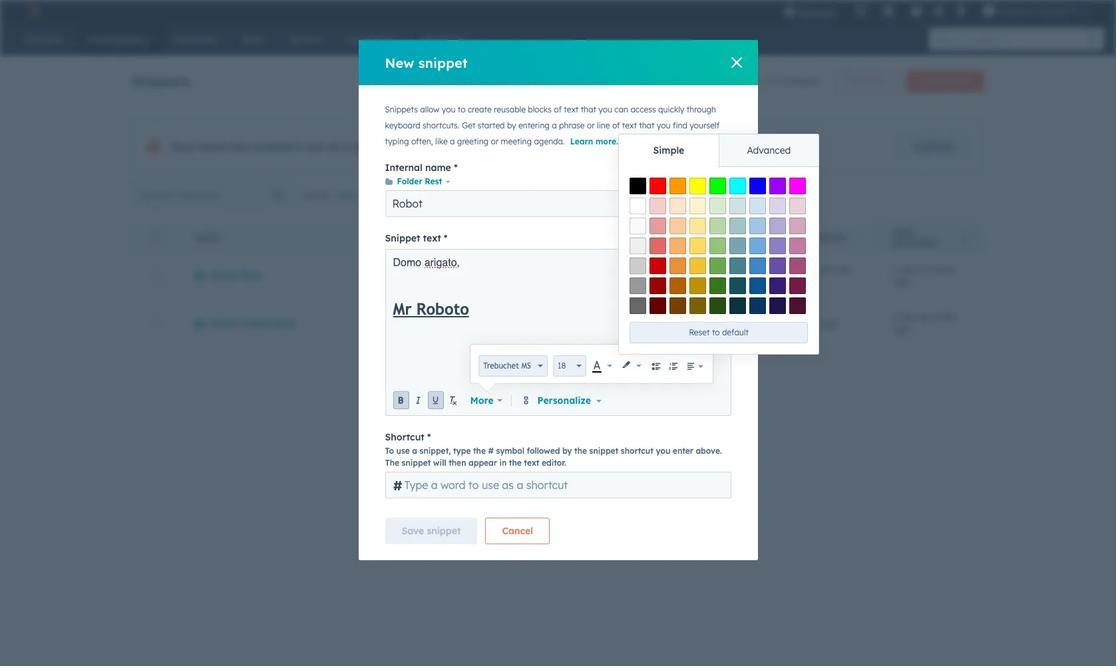 Task type: locate. For each thing, give the bounding box(es) containing it.
folder rest down "name"
[[209, 269, 262, 281]]

1 horizontal spatial 5
[[778, 75, 783, 87]]

press to sort. image right date created
[[851, 232, 856, 242]]

1 horizontal spatial upgrade
[[914, 141, 954, 152]]

upgrade inside "link"
[[914, 141, 954, 152]]

menu
[[775, 0, 1101, 21]]

menu item
[[846, 0, 849, 21]]

created left new folder button at the right of page
[[785, 75, 819, 87]]

press to sort. element
[[223, 232, 228, 244], [735, 232, 740, 244], [851, 232, 856, 244]]

new inside mr roboto dialog
[[385, 54, 415, 71]]

1 vertical spatial 5
[[342, 140, 348, 153]]

learn more.
[[570, 137, 619, 147]]

#cc0201, 100 opacity image
[[650, 258, 667, 274]]

domo arigato,
[[393, 257, 463, 269]]

text up the phrase
[[564, 105, 579, 115]]

press to sort. image inside date created button
[[851, 232, 856, 242]]

snippet for save snippet
[[427, 525, 461, 537]]

snippet,
[[420, 446, 451, 456]]

created right #c27ba0, 100 opacity "icon"
[[810, 233, 847, 243]]

None text field
[[393, 256, 724, 389]]

with
[[508, 140, 526, 152]]

upgrade image
[[785, 6, 797, 18]]

to right "reset"
[[712, 328, 720, 338]]

date left descending sort. press to sort ascending. icon
[[894, 228, 915, 238]]

the right followed
[[575, 446, 587, 456]]

#eeeeee, 100 opacity image
[[630, 238, 647, 254]]

name
[[425, 162, 451, 174]]

press to sort. image inside created by button
[[735, 232, 740, 242]]

apoptosis studios 2
[[999, 5, 1079, 16]]

#20124d, 100 opacity image
[[770, 298, 786, 314]]

seconds for 11 days ago
[[920, 311, 956, 323]]

create snippet button
[[907, 71, 985, 92]]

1 vertical spatial upgrade
[[914, 141, 954, 152]]

snippets for snippets
[[132, 72, 190, 89]]

type
[[453, 446, 471, 456]]

unlock
[[410, 140, 440, 152]]

0 horizontal spatial snippets
[[132, 72, 190, 89]]

0 horizontal spatial that
[[581, 105, 597, 115]]

1 vertical spatial 1
[[297, 140, 303, 153]]

1 horizontal spatial folder rest
[[397, 176, 442, 186]]

hubspot image
[[24, 3, 40, 19]]

the up the appear
[[473, 446, 486, 456]]

tab list
[[619, 135, 819, 167]]

2 vertical spatial created
[[810, 233, 847, 243]]

press to sort. element for created by
[[735, 232, 740, 244]]

date created
[[787, 233, 847, 243]]

1 vertical spatial rest
[[242, 269, 262, 281]]

to up get
[[458, 105, 466, 115]]

or left line
[[587, 121, 595, 131]]

2 horizontal spatial press to sort. image
[[851, 232, 856, 242]]

1 horizontal spatial by
[[563, 446, 572, 456]]

#3d85c6, 100 opacity image
[[750, 258, 766, 274]]

that up the phrase
[[581, 105, 597, 115]]

0 horizontal spatial to
[[458, 105, 466, 115]]

apoptosis studios 2 button
[[976, 0, 1099, 21]]

0 vertical spatial snippets
[[132, 72, 190, 89]]

#fff2cc, 100 opacity image
[[690, 198, 707, 214]]

1 horizontal spatial 1
[[759, 75, 763, 87]]

#
[[488, 446, 494, 456], [393, 477, 403, 494]]

1 horizontal spatial press to sort. image
[[735, 232, 740, 242]]

press to sort. image right "name"
[[223, 232, 228, 242]]

create snippet
[[918, 76, 973, 86]]

descending sort. press to sort ascending. element
[[963, 232, 968, 244]]

1 vertical spatial that
[[639, 121, 655, 131]]

#660000, 100 opacity image
[[650, 298, 667, 314]]

0 horizontal spatial rest
[[242, 269, 262, 281]]

#ead1dc, 100 opacity image
[[790, 198, 806, 214]]

#6fa8dc, 100 opacity image
[[750, 238, 766, 254]]

#134f5c, 100 opacity image
[[730, 278, 746, 294]]

0 horizontal spatial press to sort. element
[[223, 232, 228, 244]]

0 vertical spatial 5
[[778, 75, 783, 87]]

2 horizontal spatial press to sort. element
[[851, 232, 856, 244]]

2 vertical spatial by
[[563, 446, 572, 456]]

#ff00ff, 100 opacity image
[[790, 178, 806, 194]]

folder importante
[[209, 317, 296, 329]]

#93c47d, 100 opacity image
[[710, 238, 727, 254]]

trebuchet ms
[[483, 362, 531, 371]]

1 vertical spatial or
[[491, 137, 499, 147]]

link opens in a new window image
[[621, 137, 629, 148], [621, 139, 629, 147]]

folder rest down internal name
[[397, 176, 442, 186]]

1 horizontal spatial date
[[894, 228, 915, 238]]

3 press to sort. element from the left
[[851, 232, 856, 244]]

# up the appear
[[488, 446, 494, 456]]

rest up the folder importante
[[242, 269, 262, 281]]

folder down internal
[[397, 176, 423, 186]]

you left the enter
[[656, 446, 671, 456]]

more button
[[462, 394, 512, 407]]

snippet inside banner
[[945, 76, 973, 86]]

or
[[587, 121, 595, 131], [491, 137, 499, 147]]

shortcut
[[621, 446, 654, 456]]

learn more. link
[[570, 137, 631, 148]]

5
[[778, 75, 783, 87], [342, 140, 348, 153]]

phrase
[[559, 121, 585, 131]]

press to sort. image right #93c47d, 100 opacity icon
[[735, 232, 740, 242]]

to
[[458, 105, 466, 115], [712, 328, 720, 338]]

1 press to sort. element from the left
[[223, 232, 228, 244]]

simple
[[654, 145, 685, 156]]

will
[[433, 458, 447, 468]]

press to sort. element inside created by button
[[735, 232, 740, 244]]

rest down name
[[425, 176, 442, 186]]

2 press to sort. element from the left
[[735, 232, 740, 244]]

folder rest button
[[195, 269, 262, 281]]

#a2c4c9, 100 opacity image
[[730, 218, 746, 234]]

search button
[[1082, 28, 1105, 51]]

upgrade
[[799, 7, 837, 17], [914, 141, 954, 152]]

or down started
[[491, 137, 499, 147]]

0 horizontal spatial by
[[507, 121, 517, 131]]

that down access
[[639, 121, 655, 131]]

to inside snippets allow you to create reusable blocks of text that you can access quickly through keyboard shortcuts. get started by entering a phrase or line of text that you find yourself typing often, like a greeting or meeting agenda.
[[458, 105, 466, 115]]

1 horizontal spatial new
[[846, 76, 863, 86]]

press to sort. element right "name"
[[223, 232, 228, 244]]

marketplaces image
[[883, 6, 895, 18]]

by inside shortcut to use a snippet, type the # symbol followed by the snippet shortcut you enter above. the snippet will then appear in the text editor.
[[563, 446, 572, 456]]

#0600ff, 100 opacity image
[[750, 178, 766, 194]]

2 link opens in a new window image from the top
[[621, 139, 629, 147]]

11
[[787, 317, 796, 329]]

#990100, 100 opacity image
[[650, 278, 667, 294]]

1 horizontal spatial or
[[587, 121, 595, 131]]

1 horizontal spatial that
[[639, 121, 655, 131]]

#000000, 100 opacity image
[[630, 178, 647, 194]]

learn
[[570, 137, 594, 147]]

editor.
[[542, 458, 567, 468]]

1 horizontal spatial to
[[712, 328, 720, 338]]

#ff0201, 100 opacity image
[[650, 178, 667, 194]]

0 horizontal spatial folder rest
[[209, 269, 262, 281]]

#351c75, 100 opacity image
[[770, 278, 786, 294]]

mr roboto dialog
[[359, 40, 758, 561]]

rest
[[425, 176, 442, 186], [242, 269, 262, 281]]

date inside date modified
[[894, 228, 915, 238]]

appear
[[469, 458, 497, 468]]

cancel button
[[486, 518, 550, 545]]

mr
[[393, 300, 412, 318]]

2 horizontal spatial by
[[720, 233, 731, 243]]

owner:
[[302, 189, 333, 201]]

shortcut to use a snippet, type the # symbol followed by the snippet shortcut you enter above. the snippet will then appear in the text editor.
[[385, 432, 722, 468]]

1 vertical spatial by
[[720, 233, 731, 243]]

0 vertical spatial or
[[587, 121, 595, 131]]

settings image
[[934, 6, 946, 18]]

1 vertical spatial folder
[[209, 269, 239, 281]]

ago
[[787, 275, 804, 287], [894, 275, 911, 287], [822, 317, 839, 329], [894, 323, 911, 335]]

# inside shortcut 'element'
[[393, 477, 403, 494]]

press to sort. element inside the 'name' button
[[223, 232, 228, 244]]

few for ago
[[902, 311, 918, 323]]

#c27ba0, 100 opacity image
[[790, 238, 806, 254]]

#8e7cc3, 100 opacity image
[[770, 238, 786, 254]]

trebuchet
[[483, 362, 519, 371]]

1 vertical spatial to
[[712, 328, 720, 338]]

calling icon button
[[850, 2, 873, 19]]

yourself
[[690, 121, 720, 131]]

text down followed
[[524, 458, 540, 468]]

name button
[[179, 222, 665, 251]]

studios
[[1042, 5, 1072, 16]]

#741b47, 100 opacity image
[[790, 278, 806, 294]]

# inside shortcut to use a snippet, type the # symbol followed by the snippet shortcut you enter above. the snippet will then appear in the text editor.
[[488, 446, 494, 456]]

1 horizontal spatial #
[[488, 446, 494, 456]]

few for seconds
[[902, 263, 918, 275]]

0 vertical spatial upgrade
[[799, 7, 837, 17]]

1 of 5 created
[[759, 75, 819, 87]]

snippets inside snippets allow you to create reusable blocks of text that you can access quickly through keyboard shortcuts. get started by entering a phrase or line of text that you find yourself typing often, like a greeting or meeting agenda.
[[385, 105, 418, 115]]

1 vertical spatial #
[[393, 477, 403, 494]]

#45818e, 100 opacity image
[[730, 258, 746, 274]]

1 vertical spatial snippets
[[385, 105, 418, 115]]

date created button
[[771, 222, 878, 251]]

folder
[[866, 76, 887, 86]]

simple link
[[619, 135, 719, 166]]

created inside date created button
[[810, 233, 847, 243]]

0 vertical spatial 1
[[759, 75, 763, 87]]

press to sort. image
[[223, 232, 228, 242], [735, 232, 740, 242], [851, 232, 856, 242]]

#d0e0e3, 100 opacity image
[[730, 198, 746, 214]]

3 press to sort. image from the left
[[851, 232, 856, 242]]

0 vertical spatial that
[[581, 105, 597, 115]]

#a64d79, 100 opacity image
[[790, 258, 806, 274]]

#783f04, 100 opacity image
[[670, 298, 687, 314]]

#ffd966, 100 opacity image
[[690, 238, 707, 254]]

snippet right create
[[945, 76, 973, 86]]

a inside shortcut to use a snippet, type the # symbol followed by the snippet shortcut you enter above. the snippet will then appear in the text editor.
[[412, 446, 418, 456]]

#e69138, 100 opacity image
[[670, 258, 687, 274]]

#b4a7d6, 100 opacity image
[[770, 218, 786, 234]]

snippets inside banner
[[132, 72, 190, 89]]

1 horizontal spatial rest
[[425, 176, 442, 186]]

snippet right save
[[427, 525, 461, 537]]

snippet up allow
[[419, 54, 468, 71]]

0 vertical spatial #
[[488, 446, 494, 456]]

1 horizontal spatial snippets
[[385, 105, 418, 115]]

#d5a6bd, 100 opacity image
[[790, 218, 806, 234]]

text up domo arigato,
[[423, 232, 441, 244]]

folder for a
[[209, 269, 239, 281]]

date modified
[[894, 228, 937, 248]]

that
[[581, 105, 597, 115], [639, 121, 655, 131]]

date right #8e7cc3, 100 opacity icon
[[787, 233, 808, 243]]

created
[[681, 233, 718, 243]]

press to sort. element right date created
[[851, 232, 856, 244]]

#00ff03, 100 opacity image
[[710, 178, 727, 194]]

new inside button
[[846, 76, 863, 86]]

upgrade down create
[[914, 141, 954, 152]]

0 vertical spatial rest
[[425, 176, 442, 186]]

0 horizontal spatial date
[[787, 233, 808, 243]]

text inside shortcut to use a snippet, type the # symbol followed by the snippet shortcut you enter above. the snippet will then appear in the text editor.
[[524, 458, 540, 468]]

#fce5cd, 100 opacity image
[[670, 198, 687, 214]]

press to sort. image for date created
[[851, 232, 856, 242]]

upgrade right upgrade image on the right
[[799, 7, 837, 17]]

# down the
[[393, 477, 403, 494]]

created right has
[[252, 140, 293, 153]]

0 vertical spatial by
[[507, 121, 517, 131]]

0 horizontal spatial upgrade
[[799, 7, 837, 17]]

created inside snippets banner
[[785, 75, 819, 87]]

meeting
[[501, 137, 532, 147]]

#666666, 100 opacity image
[[630, 298, 647, 314]]

snippets.
[[351, 140, 400, 153]]

0 vertical spatial created
[[785, 75, 819, 87]]

0 horizontal spatial new
[[385, 54, 415, 71]]

save
[[402, 525, 424, 537]]

the right the in
[[509, 458, 522, 468]]

2 press to sort. image from the left
[[735, 232, 740, 242]]

snippets
[[132, 72, 190, 89], [385, 105, 418, 115]]

tab list containing simple
[[619, 135, 819, 167]]

new
[[385, 54, 415, 71], [846, 76, 863, 86]]

days
[[798, 317, 819, 329]]

1 vertical spatial new
[[846, 76, 863, 86]]

new folder button
[[835, 71, 899, 92]]

folder importante button
[[195, 317, 296, 329]]

snippet
[[419, 54, 468, 71], [945, 76, 973, 86], [590, 446, 619, 456], [402, 458, 431, 468], [427, 525, 461, 537]]

press to sort. element for name
[[223, 232, 228, 244]]

1 horizontal spatial press to sort. element
[[735, 232, 740, 244]]

default
[[722, 328, 749, 338]]

0 horizontal spatial #
[[393, 477, 403, 494]]

0 vertical spatial new
[[385, 54, 415, 71]]

press to sort. image inside the 'name' button
[[223, 232, 228, 242]]

0 horizontal spatial or
[[491, 137, 499, 147]]

line
[[597, 121, 610, 131]]

new up keyboard
[[385, 54, 415, 71]]

press to sort. element inside date created button
[[851, 232, 856, 244]]

snippet down the use
[[402, 458, 431, 468]]

1 press to sort. image from the left
[[223, 232, 228, 242]]

1 link opens in a new window image from the top
[[621, 137, 629, 148]]

created
[[785, 75, 819, 87], [252, 140, 293, 153], [810, 233, 847, 243]]

#bf9002, 100 opacity image
[[690, 278, 707, 294]]

5 inside snippets banner
[[778, 75, 783, 87]]

new left folder
[[846, 76, 863, 86]]

link opens in a new window image inside learn more. link
[[621, 139, 629, 147]]

0 vertical spatial folder rest
[[397, 176, 442, 186]]

folder down "name"
[[209, 269, 239, 281]]

advanced link
[[719, 135, 819, 166]]

#b45f06, 100 opacity image
[[670, 278, 687, 294]]

tara
[[681, 317, 700, 329]]

press to sort. element right #93c47d, 100 opacity icon
[[735, 232, 740, 244]]

2 vertical spatial folder
[[209, 317, 239, 329]]

date inside date created button
[[787, 233, 808, 243]]

#cccccc, 100 opacity image
[[630, 258, 647, 274]]

reset to default button
[[630, 322, 808, 344]]

0 vertical spatial folder
[[397, 176, 423, 186]]

0 horizontal spatial 5
[[342, 140, 348, 153]]

1 vertical spatial created
[[252, 140, 293, 153]]

reset to default tab panel
[[619, 166, 819, 354]]

0 vertical spatial to
[[458, 105, 466, 115]]

1 vertical spatial folder rest
[[209, 269, 262, 281]]

a few seconds ago for seconds
[[894, 263, 956, 287]]

symbol
[[496, 446, 525, 456]]

#f6b26b, 100 opacity image
[[670, 238, 687, 254]]

internal name
[[385, 162, 451, 174]]

date modified button
[[878, 222, 984, 251]]

2 horizontal spatial the
[[575, 446, 587, 456]]

folder left importante
[[209, 317, 239, 329]]

0 horizontal spatial press to sort. image
[[223, 232, 228, 242]]



Task type: describe. For each thing, give the bounding box(es) containing it.
unlock more snippets with crm suite starter.
[[410, 140, 608, 152]]

folder rest inside popup button
[[397, 176, 442, 186]]

rest inside popup button
[[425, 176, 442, 186]]

#ffff04, 100 opacity image
[[690, 178, 707, 194]]

crm
[[529, 140, 549, 152]]

you inside shortcut to use a snippet, type the # symbol followed by the snippet shortcut you enter above. the snippet will then appear in the text editor.
[[656, 446, 671, 456]]

typing
[[385, 137, 409, 147]]

can
[[615, 105, 629, 115]]

0 horizontal spatial 1
[[297, 140, 303, 153]]

seconds for a few seconds ago
[[920, 263, 956, 275]]

personalize
[[538, 395, 591, 407]]

#274e13, 100 opacity image
[[710, 298, 727, 314]]

modified
[[894, 238, 937, 248]]

new for new snippet
[[385, 54, 415, 71]]

access
[[631, 105, 656, 115]]

reset to default
[[689, 328, 749, 338]]

settings link
[[931, 4, 948, 18]]

press to sort. image for name
[[223, 232, 228, 242]]

press to sort. image for created by
[[735, 232, 740, 242]]

Search HubSpot search field
[[930, 28, 1093, 51]]

marketplaces button
[[875, 0, 903, 21]]

new folder
[[846, 76, 887, 86]]

created for 5
[[785, 75, 819, 87]]

upgrade inside menu
[[799, 7, 837, 17]]

notifications button
[[951, 0, 973, 21]]

schultz
[[702, 317, 733, 329]]

mr roboto
[[393, 300, 469, 318]]

snippets banner
[[132, 67, 985, 92]]

you left the find
[[657, 121, 671, 131]]

#f4cccc, 100 opacity image
[[650, 198, 667, 214]]

the
[[385, 458, 400, 468]]

18
[[558, 361, 566, 371]]

search image
[[1089, 35, 1098, 44]]

reusable
[[494, 105, 526, 115]]

by inside snippets allow you to create reusable blocks of text that you can access quickly through keyboard shortcuts. get started by entering a phrase or line of text that you find yourself typing often, like a greeting or meeting agenda.
[[507, 121, 517, 131]]

shortcuts.
[[423, 121, 460, 131]]

#00ffff, 100 opacity image
[[730, 178, 746, 194]]

18 button
[[553, 356, 587, 377]]

of inside snippets banner
[[766, 75, 775, 87]]

#69a84f, 100 opacity image
[[710, 258, 727, 274]]

#ea9999, 100 opacity image
[[650, 218, 667, 234]]

snippet text
[[385, 232, 441, 244]]

greeting
[[457, 137, 489, 147]]

tara schultz
[[681, 317, 733, 329]]

folder rest button
[[385, 174, 450, 189]]

domo
[[393, 257, 422, 269]]

close image
[[732, 57, 742, 68]]

1 horizontal spatial the
[[509, 458, 522, 468]]

in
[[500, 458, 507, 468]]

then
[[449, 458, 466, 468]]

trebuchet ms button
[[479, 356, 548, 377]]

more
[[443, 140, 465, 152]]

you left can
[[599, 105, 613, 115]]

#7f6001, 100 opacity image
[[690, 298, 707, 314]]

#ffffff, 100 opacity image
[[630, 198, 647, 214]]

descending sort. press to sort ascending. image
[[963, 232, 968, 242]]

above.
[[696, 446, 722, 456]]

started
[[478, 121, 505, 131]]

create
[[918, 76, 943, 86]]

shortcut element
[[385, 472, 732, 499]]

agenda.
[[534, 137, 565, 147]]

new snippet
[[385, 54, 468, 71]]

snippets
[[468, 140, 505, 152]]

#37761d, 100 opacity image
[[710, 278, 727, 294]]

date for date modified
[[894, 228, 915, 238]]

to inside 'reset to default' button
[[712, 328, 720, 338]]

more.
[[596, 137, 619, 147]]

apoptosis
[[999, 5, 1039, 16]]

calling icon image
[[855, 5, 867, 17]]

Search search field
[[132, 182, 294, 208]]

#0c5394, 100 opacity image
[[750, 278, 766, 294]]

notifications image
[[956, 6, 968, 18]]

through
[[687, 105, 716, 115]]

enter
[[673, 446, 694, 456]]

personalize button
[[535, 393, 605, 408]]

quickly
[[659, 105, 685, 115]]

0 horizontal spatial the
[[473, 446, 486, 456]]

#ffe599, 100 opacity image
[[690, 218, 707, 234]]

often,
[[411, 137, 433, 147]]

ms
[[522, 362, 531, 371]]

#f9cb9c, 100 opacity image
[[670, 218, 687, 234]]

use
[[397, 446, 410, 456]]

press to sort. element for date created
[[851, 232, 856, 244]]

out
[[306, 140, 324, 153]]

#073763, 100 opacity image
[[750, 298, 766, 314]]

by inside button
[[720, 233, 731, 243]]

text down can
[[623, 121, 637, 131]]

Internal name text field
[[385, 190, 732, 217]]

#ff9902, 100 opacity image
[[670, 178, 687, 194]]

#e06666, 100 opacity image
[[650, 238, 667, 254]]

#fafafa, 100 opacity image
[[630, 218, 647, 234]]

none text field containing mr roboto
[[393, 256, 724, 389]]

#0c343d, 100 opacity image
[[730, 298, 746, 314]]

has
[[230, 140, 249, 153]]

keyboard
[[385, 121, 421, 131]]

#76a5af, 100 opacity image
[[730, 238, 746, 254]]

your team has created 1 out of 5 snippets.
[[170, 140, 400, 153]]

snippet left shortcut
[[590, 446, 619, 456]]

help image
[[911, 6, 923, 18]]

advanced
[[747, 145, 791, 156]]

save snippet
[[402, 525, 461, 537]]

#d9ead3, 100 opacity image
[[710, 198, 727, 214]]

Type a word to use as a shortcut text field
[[385, 472, 732, 499]]

followed
[[527, 446, 560, 456]]

to
[[385, 446, 394, 456]]

starter.
[[577, 140, 608, 152]]

folder inside popup button
[[397, 176, 423, 186]]

#9a00ff, 100 opacity image
[[770, 178, 786, 194]]

created by button
[[665, 222, 771, 251]]

snippet
[[385, 232, 421, 244]]

arigato,
[[425, 257, 460, 269]]

snippets for snippets allow you to create reusable blocks of text that you can access quickly through keyboard shortcuts. get started by entering a phrase or line of text that you find yourself typing often, like a greeting or meeting agenda.
[[385, 105, 418, 115]]

shortcut
[[385, 432, 425, 444]]

2
[[1075, 5, 1079, 16]]

#674ea7, 100 opacity image
[[770, 258, 786, 274]]

1 inside snippets banner
[[759, 75, 763, 87]]

date for date created
[[787, 233, 808, 243]]

more
[[470, 395, 494, 407]]

roboto
[[417, 300, 469, 318]]

team
[[199, 140, 226, 153]]

find
[[673, 121, 688, 131]]

a few seconds ago for ago
[[894, 311, 956, 335]]

folder for 11
[[209, 317, 239, 329]]

#b6d7a8, 100 opacity image
[[710, 218, 727, 234]]

#f1c233, 100 opacity image
[[690, 258, 707, 274]]

#9fc5e8, 100 opacity image
[[750, 218, 766, 234]]

snippet for new snippet
[[419, 54, 468, 71]]

created for has
[[252, 140, 293, 153]]

suite
[[552, 140, 574, 152]]

snippet for create snippet
[[945, 76, 973, 86]]

created by
[[681, 233, 731, 243]]

importante
[[242, 317, 296, 329]]

tara schultz image
[[984, 5, 996, 17]]

new for new folder
[[846, 76, 863, 86]]

#d9d2e9, 100 opacity image
[[770, 198, 786, 214]]

blocks
[[528, 105, 552, 115]]

help button
[[906, 0, 929, 21]]

you up shortcuts.
[[442, 105, 456, 115]]

create
[[468, 105, 492, 115]]

#999999, 100 opacity image
[[630, 278, 647, 294]]

like
[[435, 137, 448, 147]]

save snippet button
[[385, 518, 478, 545]]

menu containing apoptosis studios 2
[[775, 0, 1101, 21]]

#4c1130, 100 opacity image
[[790, 298, 806, 314]]

#cfe2f3, 100 opacity image
[[750, 198, 766, 214]]

name
[[195, 233, 219, 243]]



Task type: vqa. For each thing, say whether or not it's contained in the screenshot.
the rightmost filters
no



